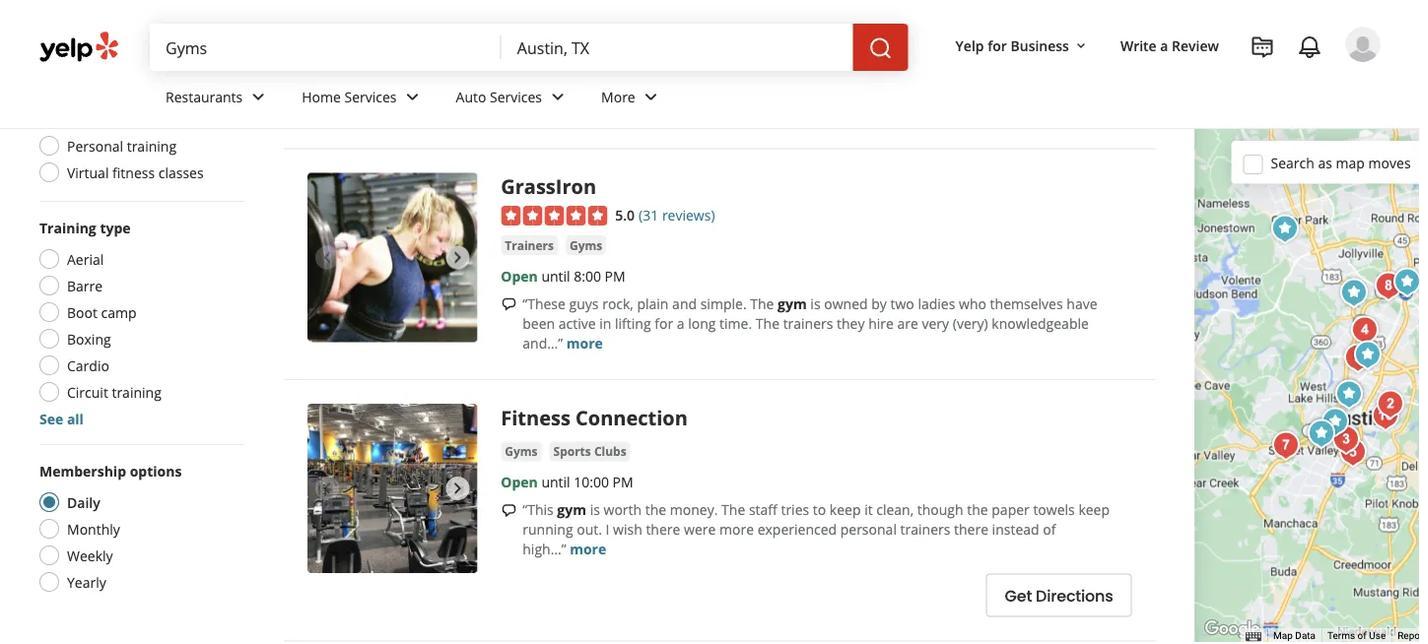 Task type: vqa. For each thing, say whether or not it's contained in the screenshot.
the Yelp link
no



Task type: locate. For each thing, give the bounding box(es) containing it.
trainers down owned
[[783, 314, 833, 333]]

projects image
[[1251, 36, 1274, 59]]

0 vertical spatial gyms link
[[566, 236, 606, 256]]

0 vertical spatial for
[[988, 36, 1007, 55]]

lift atx image
[[1371, 385, 1411, 424]]

services
[[344, 87, 397, 106], [490, 87, 542, 106]]

5 star rating image
[[501, 206, 607, 226]]

ruby a. image
[[1345, 27, 1381, 62]]

1 24 chevron down v2 image from the left
[[401, 85, 424, 109]]

i
[[606, 521, 610, 540]]

0 vertical spatial of
[[1043, 521, 1056, 540]]

virtual inside option group
[[67, 163, 109, 182]]

atomic athlete image
[[1327, 420, 1366, 460]]

1 horizontal spatial gym
[[778, 295, 807, 313]]

1 there from the left
[[646, 521, 680, 540]]

1 horizontal spatial of
[[1358, 630, 1367, 642]]

training for aerial
[[39, 218, 96, 237]]

0 vertical spatial until
[[541, 267, 570, 286]]

is left owned
[[811, 295, 821, 313]]

more inside is worth the money. the staff tries to keep it clean, though the paper towels keep running out. i wish there were more experienced personal trainers there instead of high…"
[[719, 521, 754, 540]]

virtual left consultations
[[52, 18, 90, 34]]

the left staff
[[722, 501, 745, 520]]

24 chevron down v2 image for home services
[[401, 85, 424, 109]]

1 vertical spatial is
[[590, 501, 600, 520]]

is worth the money. the staff tries to keep it clean, though the paper towels keep running out. i wish there were more experienced personal trainers there instead of high…"
[[523, 501, 1110, 559]]

for inside button
[[988, 36, 1007, 55]]

gyms button up 8:00
[[566, 236, 606, 256]]

more down active
[[566, 334, 603, 353]]

towels
[[1033, 501, 1075, 520]]

the
[[750, 295, 774, 313], [756, 314, 780, 333], [722, 501, 745, 520]]

clean,
[[876, 501, 914, 520]]

hit athletic image
[[1345, 311, 1385, 350]]

(31
[[639, 206, 659, 225]]

0 vertical spatial gyms button
[[566, 236, 606, 256]]

the inside is worth the money. the staff tries to keep it clean, though the paper towels keep running out. i wish there were more experienced personal trainers there instead of high…"
[[722, 501, 745, 520]]

user actions element
[[940, 25, 1408, 146]]

option group
[[34, 78, 244, 188], [34, 218, 244, 429], [34, 461, 244, 598]]

for
[[988, 36, 1007, 55], [655, 314, 673, 333]]

1 services from the left
[[344, 87, 397, 106]]

boot
[[67, 303, 98, 322]]

map region
[[1110, 15, 1420, 643]]

2 training from the top
[[39, 218, 96, 237]]

2 open from the top
[[501, 474, 538, 492]]

tls atx global image
[[1335, 274, 1374, 313]]

0 vertical spatial gyms
[[570, 238, 602, 254]]

1 vertical spatial training
[[112, 383, 161, 402]]

auto services link
[[440, 71, 585, 128]]

training type
[[39, 218, 131, 237]]

2 slideshow element from the top
[[308, 405, 477, 574]]

write a review
[[1121, 36, 1219, 55]]

1 vertical spatial a
[[677, 314, 685, 333]]

1 slideshow element from the top
[[308, 173, 477, 343]]

2 services from the left
[[490, 87, 542, 106]]

daily
[[67, 493, 100, 512]]

gyms link
[[566, 236, 606, 256], [501, 443, 542, 462]]

2 keep from the left
[[1079, 501, 1110, 520]]

fitness down personal training
[[112, 163, 155, 182]]

0 vertical spatial more link
[[566, 334, 603, 353]]

0 vertical spatial training
[[127, 137, 176, 155]]

1 horizontal spatial the
[[967, 501, 988, 520]]

slideshow element for fitness connection
[[308, 405, 477, 574]]

0 vertical spatial more
[[566, 334, 603, 353]]

1 vertical spatial until
[[541, 474, 570, 492]]

2 vertical spatial option group
[[34, 461, 244, 598]]

5.0 link
[[615, 204, 635, 225]]

the
[[645, 501, 666, 520], [967, 501, 988, 520]]

2 24 chevron down v2 image from the left
[[546, 85, 570, 109]]

1 vertical spatial gyms
[[505, 444, 538, 460]]

1 vertical spatial classes
[[158, 163, 204, 182]]

classes for group fitness classes
[[158, 110, 203, 129]]

0 vertical spatial gym
[[778, 295, 807, 313]]

were
[[684, 521, 716, 540]]

connection
[[576, 405, 688, 432]]

consultations
[[93, 18, 172, 34]]

until for grassiron
[[541, 267, 570, 286]]

trainers
[[783, 314, 833, 333], [900, 521, 951, 540]]

1 horizontal spatial trainers
[[900, 521, 951, 540]]

a down and on the top of the page
[[677, 314, 685, 333]]

1 horizontal spatial gyms button
[[566, 236, 606, 256]]

austin simply fit image
[[1339, 339, 1378, 378]]

auto services
[[456, 87, 542, 106]]

a right write
[[1160, 36, 1168, 55]]

option group containing membership options
[[34, 461, 244, 598]]

training up the virtual fitness classes
[[127, 137, 176, 155]]

0 horizontal spatial none field
[[166, 36, 486, 58]]

the mat martial arts & fitness image
[[1266, 209, 1305, 249]]

personal training
[[67, 137, 176, 155]]

until up "this gym
[[541, 474, 570, 492]]

keep left it
[[830, 501, 861, 520]]

search
[[1271, 154, 1315, 172]]

in
[[599, 314, 611, 333]]

1 vertical spatial option group
[[34, 218, 244, 429]]

of left use
[[1358, 630, 1367, 642]]

more for grassiron
[[566, 334, 603, 353]]

open up 16 speech v2 icon
[[501, 474, 538, 492]]

until up the "these
[[541, 267, 570, 286]]

paper
[[992, 501, 1030, 520]]

get directions link
[[986, 575, 1132, 618]]

none field up more link
[[517, 36, 837, 58]]

services right "home"
[[344, 87, 397, 106]]

more link down active
[[566, 334, 603, 353]]

is
[[811, 295, 821, 313], [590, 501, 600, 520]]

gym up out.
[[557, 501, 586, 520]]

2 until from the top
[[541, 474, 570, 492]]

google image
[[1200, 617, 1265, 643]]

grassiron image
[[1348, 336, 1388, 375]]

0 horizontal spatial there
[[646, 521, 680, 540]]

write a review link
[[1113, 28, 1227, 63]]

who
[[959, 295, 987, 313]]

is up out.
[[590, 501, 600, 520]]

None field
[[166, 36, 486, 58], [517, 36, 837, 58]]

0 vertical spatial virtual
[[52, 18, 90, 34]]

training right circuit
[[112, 383, 161, 402]]

1 open from the top
[[501, 267, 538, 286]]

0 vertical spatial classes
[[158, 110, 203, 129]]

write
[[1121, 36, 1157, 55]]

0 horizontal spatial gyms button
[[501, 443, 542, 462]]

1 vertical spatial pm
[[613, 474, 633, 492]]

gyms button down fitness
[[501, 443, 542, 462]]

classes for virtual fitness classes
[[158, 163, 204, 182]]

3 option group from the top
[[34, 461, 244, 598]]

(31 reviews) link
[[639, 204, 715, 225]]

0 vertical spatial a
[[1160, 36, 1168, 55]]

there
[[646, 521, 680, 540], [954, 521, 989, 540]]

repor link
[[1398, 630, 1420, 642]]

is owned by two ladies who themselves have been active in lifting for a long time. the trainers they hire are very (very) knowledgeable and…"
[[523, 295, 1098, 353]]

virtual down personal
[[67, 163, 109, 182]]

0 horizontal spatial 24 chevron down v2 image
[[401, 85, 424, 109]]

open for grassiron
[[501, 267, 538, 286]]

staff
[[749, 501, 777, 520]]

0 vertical spatial training
[[39, 78, 96, 97]]

for right yelp
[[988, 36, 1007, 55]]

classes down personal training
[[158, 163, 204, 182]]

1 vertical spatial more link
[[570, 541, 606, 559]]

the right time.
[[756, 314, 780, 333]]

training
[[39, 78, 96, 97], [39, 218, 96, 237]]

plain
[[637, 295, 669, 313]]

1 horizontal spatial there
[[954, 521, 989, 540]]

notifications image
[[1298, 36, 1322, 59]]

0 vertical spatial fitness
[[112, 110, 154, 129]]

1 option group from the top
[[34, 78, 244, 188]]

more down staff
[[719, 521, 754, 540]]

1 training from the top
[[39, 78, 96, 97]]

pm
[[605, 267, 626, 286], [613, 474, 633, 492]]

2 none field from the left
[[517, 36, 837, 58]]

0 horizontal spatial of
[[1043, 521, 1056, 540]]

a inside 'write a review' link
[[1160, 36, 1168, 55]]

0 vertical spatial open
[[501, 267, 538, 286]]

pm right 8:00
[[605, 267, 626, 286]]

open until 10:00 pm
[[501, 474, 633, 492]]

virtual for virtual fitness classes
[[67, 163, 109, 182]]

long
[[688, 314, 716, 333]]

pm for grassiron
[[605, 267, 626, 286]]

0 horizontal spatial the
[[645, 501, 666, 520]]

2 horizontal spatial 24 chevron down v2 image
[[639, 85, 663, 109]]

1 until from the top
[[541, 267, 570, 286]]

3 24 chevron down v2 image from the left
[[639, 85, 663, 109]]

gym left owned
[[778, 295, 807, 313]]

2 vertical spatial the
[[722, 501, 745, 520]]

none field up "home"
[[166, 36, 486, 58]]

1 the from the left
[[645, 501, 666, 520]]

get
[[1005, 585, 1032, 608]]

1 horizontal spatial a
[[1160, 36, 1168, 55]]

grassiron image
[[308, 173, 477, 343]]

24 chevron down v2 image
[[401, 85, 424, 109], [546, 85, 570, 109], [639, 85, 663, 109]]

fitness connection
[[501, 405, 688, 432]]

time.
[[720, 314, 752, 333]]

castle hill fitness image
[[1330, 375, 1369, 414], [1330, 375, 1369, 414]]

there right wish
[[646, 521, 680, 540]]

restaurants link
[[150, 71, 286, 128]]

repor
[[1398, 630, 1420, 642]]

1 horizontal spatial none field
[[517, 36, 837, 58]]

classes down restaurants
[[158, 110, 203, 129]]

10:00
[[574, 474, 609, 492]]

more link down out.
[[570, 541, 606, 559]]

1 vertical spatial slideshow element
[[308, 405, 477, 574]]

training
[[127, 137, 176, 155], [112, 383, 161, 402]]

restaurants
[[166, 87, 243, 106]]

0 vertical spatial option group
[[34, 78, 244, 188]]

been
[[523, 314, 555, 333]]

24 chevron down v2 image left auto
[[401, 85, 424, 109]]

0 horizontal spatial trainers
[[783, 314, 833, 333]]

terms
[[1328, 630, 1355, 642]]

0 horizontal spatial keep
[[830, 501, 861, 520]]

1 none field from the left
[[166, 36, 486, 58]]

onnit gym - austin, tx image
[[1334, 433, 1373, 473]]

pm up worth
[[613, 474, 633, 492]]

24 chevron down v2 image right the more at the top left
[[639, 85, 663, 109]]

1 vertical spatial for
[[655, 314, 673, 333]]

24 chevron down v2 image
[[247, 85, 270, 109]]

virtual fitness classes
[[67, 163, 204, 182]]

more for fitness connection
[[570, 541, 606, 559]]

for down "these guys rock, plain and simple. the gym
[[655, 314, 673, 333]]

1 horizontal spatial 24 chevron down v2 image
[[546, 85, 570, 109]]

0 horizontal spatial gym
[[557, 501, 586, 520]]

1 keep from the left
[[830, 501, 861, 520]]

more link
[[566, 334, 603, 353], [570, 541, 606, 559]]

"these
[[523, 295, 566, 313]]

1 vertical spatial fitness
[[112, 163, 155, 182]]

open up 16 speech v2 image
[[501, 267, 538, 286]]

1 vertical spatial open
[[501, 474, 538, 492]]

24 chevron down v2 image inside auto services link
[[546, 85, 570, 109]]

gyms link up 8:00
[[566, 236, 606, 256]]

weekly
[[67, 547, 113, 565]]

0 vertical spatial slideshow element
[[308, 173, 477, 343]]

to
[[813, 501, 826, 520]]

0 vertical spatial pm
[[605, 267, 626, 286]]

services right auto
[[490, 87, 542, 106]]

1 vertical spatial gyms link
[[501, 443, 542, 462]]

1 vertical spatial training
[[39, 218, 96, 237]]

None search field
[[150, 24, 912, 71]]

the up time.
[[750, 295, 774, 313]]

tries
[[781, 501, 809, 520]]

simple.
[[700, 295, 747, 313]]

out.
[[577, 521, 602, 540]]

the left paper
[[967, 501, 988, 520]]

is inside is worth the money. the staff tries to keep it clean, though the paper towels keep running out. i wish there were more experienced personal trainers there instead of high…"
[[590, 501, 600, 520]]

sports
[[553, 444, 591, 460]]

1 horizontal spatial gyms
[[570, 238, 602, 254]]

16 chevron down v2 image
[[1073, 38, 1089, 54]]

there down though
[[954, 521, 989, 540]]

gyms up 8:00
[[570, 238, 602, 254]]

1 vertical spatial trainers
[[900, 521, 951, 540]]

the right worth
[[645, 501, 666, 520]]

24 chevron down v2 image inside "home services" link
[[401, 85, 424, 109]]

0 vertical spatial trainers
[[783, 314, 833, 333]]

0 horizontal spatial gyms
[[505, 444, 538, 460]]

0 horizontal spatial is
[[590, 501, 600, 520]]

is inside is owned by two ladies who themselves have been active in lifting for a long time. the trainers they hire are very (very) knowledgeable and…"
[[811, 295, 821, 313]]

until for fitness connection
[[541, 474, 570, 492]]

1 horizontal spatial is
[[811, 295, 821, 313]]

0 horizontal spatial for
[[655, 314, 673, 333]]

1 vertical spatial gym
[[557, 501, 586, 520]]

2 there from the left
[[954, 521, 989, 540]]

of inside is worth the money. the staff tries to keep it clean, though the paper towels keep running out. i wish there were more experienced personal trainers there instead of high…"
[[1043, 521, 1056, 540]]

1 horizontal spatial for
[[988, 36, 1007, 55]]

1 vertical spatial more
[[719, 521, 754, 540]]

trainers down though
[[900, 521, 951, 540]]

fev - iron vault gym image
[[1302, 414, 1342, 454], [1302, 414, 1342, 454]]

see
[[39, 410, 63, 428]]

keep right towels
[[1079, 501, 1110, 520]]

0 horizontal spatial services
[[344, 87, 397, 106]]

1 horizontal spatial services
[[490, 87, 542, 106]]

2 option group from the top
[[34, 218, 244, 429]]

training up group
[[39, 78, 96, 97]]

more down out.
[[570, 541, 606, 559]]

big tex gym image
[[1369, 267, 1409, 306]]

1 horizontal spatial gyms link
[[566, 236, 606, 256]]

24 chevron down v2 image right auto services
[[546, 85, 570, 109]]

1 vertical spatial virtual
[[67, 163, 109, 182]]

1 vertical spatial the
[[756, 314, 780, 333]]

1 horizontal spatial keep
[[1079, 501, 1110, 520]]

is for fitness connection
[[590, 501, 600, 520]]

1 vertical spatial gyms button
[[501, 443, 542, 462]]

gyms link down fitness
[[501, 443, 542, 462]]

fitness up personal training
[[112, 110, 154, 129]]

gyms down fitness
[[505, 444, 538, 460]]

open
[[501, 267, 538, 286], [501, 474, 538, 492]]

of down towels
[[1043, 521, 1056, 540]]

2 vertical spatial more
[[570, 541, 606, 559]]

24 chevron down v2 image inside more link
[[639, 85, 663, 109]]

virtual inside virtual consultations button
[[52, 18, 90, 34]]

0 vertical spatial is
[[811, 295, 821, 313]]

0 horizontal spatial a
[[677, 314, 685, 333]]

gyms for the top gyms link
[[570, 238, 602, 254]]

slideshow element
[[308, 173, 477, 343], [308, 405, 477, 574]]

business
[[1011, 36, 1069, 55]]

training up aerial
[[39, 218, 96, 237]]

2 the from the left
[[967, 501, 988, 520]]



Task type: describe. For each thing, give the bounding box(es) containing it.
training for circuit training
[[112, 383, 161, 402]]

monthly
[[67, 520, 120, 539]]

fitness for virtual
[[112, 163, 155, 182]]

previous image
[[315, 478, 339, 501]]

keyboard shortcuts image
[[1246, 632, 1262, 642]]

moves
[[1369, 154, 1411, 172]]

1 vertical spatial of
[[1358, 630, 1367, 642]]

more
[[601, 87, 635, 106]]

high…"
[[523, 541, 566, 559]]

map
[[1273, 630, 1293, 642]]

search image
[[869, 37, 893, 60]]

yelp
[[956, 36, 984, 55]]

the inside is owned by two ladies who themselves have been active in lifting for a long time. the trainers they hire are very (very) knowledgeable and…"
[[756, 314, 780, 333]]

use
[[1369, 630, 1386, 642]]

(very)
[[953, 314, 988, 333]]

more link for grassiron
[[566, 334, 603, 353]]

fitness connection image
[[1388, 263, 1420, 302]]

by
[[872, 295, 887, 313]]

none field find
[[166, 36, 486, 58]]

wish
[[613, 521, 642, 540]]

trainers
[[505, 238, 554, 254]]

grassiron link
[[501, 173, 596, 200]]

are
[[897, 314, 918, 333]]

previous image
[[315, 246, 339, 270]]

though
[[917, 501, 964, 520]]

group fitness classes
[[67, 110, 203, 129]]

circuit training
[[67, 383, 161, 402]]

16 speech v2 image
[[501, 503, 517, 519]]

life time image
[[1267, 426, 1306, 466]]

fitness
[[501, 405, 571, 432]]

type
[[100, 218, 131, 237]]

0 vertical spatial the
[[750, 295, 774, 313]]

personal
[[840, 521, 897, 540]]

training environment
[[39, 78, 190, 97]]

circuit
[[67, 383, 108, 402]]

fitness for group
[[112, 110, 154, 129]]

membership
[[39, 462, 126, 480]]

lifting
[[615, 314, 651, 333]]

yelp for business button
[[948, 28, 1097, 63]]

sports clubs
[[553, 444, 627, 460]]

virtual for virtual consultations
[[52, 18, 90, 34]]

more link
[[585, 71, 679, 128]]

services for auto services
[[490, 87, 542, 106]]

reviews)
[[662, 206, 715, 225]]

map data
[[1273, 630, 1316, 642]]

is for grassiron
[[811, 295, 821, 313]]

directions
[[1036, 585, 1113, 608]]

16 speech v2 image
[[501, 297, 517, 313]]

east austin athletic club image
[[1366, 397, 1406, 436]]

group
[[67, 110, 108, 129]]

they
[[837, 314, 865, 333]]

sports clubs link
[[550, 443, 630, 462]]

"this
[[523, 501, 554, 520]]

open until 8:00 pm
[[501, 267, 626, 286]]

search as map moves
[[1271, 154, 1411, 172]]

two
[[890, 295, 914, 313]]

boxing
[[67, 330, 111, 348]]

environment
[[100, 78, 190, 97]]

data
[[1295, 630, 1316, 642]]

next image
[[446, 478, 469, 501]]

Find text field
[[166, 36, 486, 58]]

slideshow element for grassiron
[[308, 173, 477, 343]]

Near text field
[[517, 36, 837, 58]]

pm for fitness connection
[[613, 474, 633, 492]]

as
[[1318, 154, 1332, 172]]

aerial
[[67, 250, 104, 269]]

easley boxing and fitness image
[[1316, 403, 1355, 442]]

business categories element
[[150, 71, 1381, 128]]

membership options
[[39, 462, 182, 480]]

instead
[[992, 521, 1039, 540]]

(31 reviews)
[[639, 206, 715, 225]]

worth
[[604, 501, 642, 520]]

next image
[[446, 246, 469, 270]]

trainers link
[[501, 236, 558, 256]]

trainers inside is owned by two ladies who themselves have been active in lifting for a long time. the trainers they hire are very (very) knowledgeable and…"
[[783, 314, 833, 333]]

owned
[[824, 295, 868, 313]]

active
[[559, 314, 596, 333]]

running
[[523, 521, 573, 540]]

trainers inside is worth the money. the staff tries to keep it clean, though the paper towels keep running out. i wish there were more experienced personal trainers there instead of high…"
[[900, 521, 951, 540]]

and
[[672, 295, 697, 313]]

very
[[922, 314, 949, 333]]

it
[[865, 501, 873, 520]]

training for personal training
[[127, 137, 176, 155]]

review
[[1172, 36, 1219, 55]]

rock,
[[602, 295, 634, 313]]

grassiron
[[501, 173, 596, 200]]

money.
[[670, 501, 718, 520]]

trainers button
[[501, 236, 558, 256]]

8:00
[[574, 267, 601, 286]]

have
[[1067, 295, 1098, 313]]

options
[[130, 462, 182, 480]]

yelp for business
[[956, 36, 1069, 55]]

ladies
[[918, 295, 955, 313]]

open for fitness connection
[[501, 474, 538, 492]]

0 horizontal spatial gyms link
[[501, 443, 542, 462]]

home services
[[302, 87, 397, 106]]

barre
[[67, 276, 103, 295]]

home services link
[[286, 71, 440, 128]]

see all
[[39, 410, 84, 428]]

for inside is owned by two ladies who themselves have been active in lifting for a long time. the trainers they hire are very (very) knowledgeable and…"
[[655, 314, 673, 333]]

get directions
[[1005, 585, 1113, 608]]

gyms for leftmost gyms link
[[505, 444, 538, 460]]

map data button
[[1273, 629, 1316, 643]]

cardio
[[67, 356, 109, 375]]

see all button
[[39, 410, 84, 428]]

training for group fitness classes
[[39, 78, 96, 97]]

none field near
[[517, 36, 837, 58]]

gyms button for the top gyms link
[[566, 236, 606, 256]]

services for home services
[[344, 87, 397, 106]]

option group containing training type
[[34, 218, 244, 429]]

option group containing training environment
[[34, 78, 244, 188]]

a inside is owned by two ladies who themselves have been active in lifting for a long time. the trainers they hire are very (very) knowledgeable and…"
[[677, 314, 685, 333]]

sports clubs button
[[550, 443, 630, 462]]

camp
[[101, 303, 137, 322]]

terms of use link
[[1328, 630, 1386, 642]]

more link for fitness connection
[[570, 541, 606, 559]]

fitness connection image
[[308, 405, 477, 574]]

fitness connection link
[[501, 405, 688, 432]]

5.0
[[615, 206, 635, 225]]

24 chevron down v2 image for more
[[639, 85, 663, 109]]

personal
[[67, 137, 123, 155]]

"these guys rock, plain and simple. the gym
[[523, 295, 807, 313]]

gyms button for leftmost gyms link
[[501, 443, 542, 462]]

24 chevron down v2 image for auto services
[[546, 85, 570, 109]]

guys
[[569, 295, 599, 313]]



